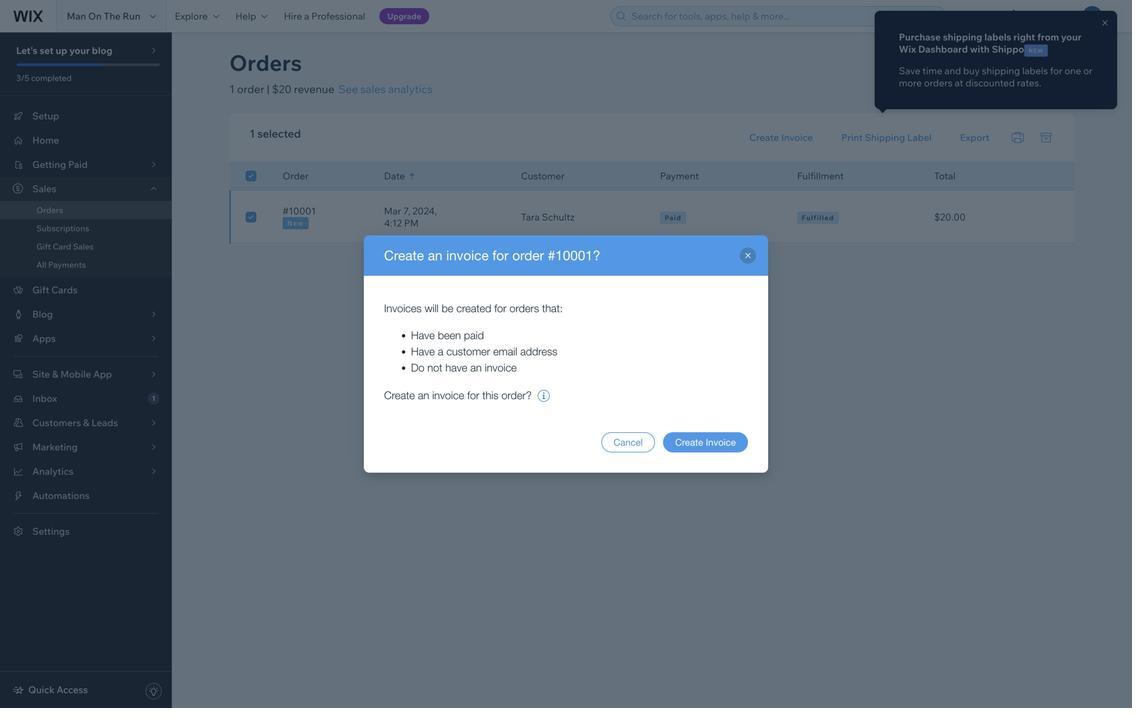 Task type: vqa. For each thing, say whether or not it's contained in the screenshot.
the Setup in the left of the page
yes



Task type: describe. For each thing, give the bounding box(es) containing it.
tara schultz link
[[521, 211, 644, 223]]

payment
[[660, 170, 700, 182]]

see
[[339, 82, 358, 96]]

shipping
[[865, 131, 906, 143]]

customer
[[521, 170, 565, 182]]

do
[[411, 361, 425, 374]]

at
[[955, 77, 964, 89]]

#10001?
[[548, 248, 601, 263]]

sales button
[[0, 177, 172, 201]]

shipping inside save time and buy shipping labels for one or more orders at discounted rates.
[[983, 65, 1021, 77]]

print
[[842, 131, 863, 143]]

order inside button
[[1029, 58, 1059, 71]]

subscriptions
[[36, 223, 89, 233]]

an for create an invoice for this order?
[[418, 389, 430, 402]]

that:
[[542, 302, 563, 315]]

fulfilled
[[802, 213, 835, 222]]

professional
[[312, 10, 365, 22]]

up
[[56, 45, 67, 56]]

total
[[935, 170, 956, 182]]

automations link
[[0, 483, 172, 508]]

and
[[945, 65, 962, 77]]

the
[[104, 10, 121, 22]]

settings link
[[0, 519, 172, 543]]

let's
[[16, 45, 37, 56]]

your inside sidebar element
[[69, 45, 90, 56]]

discounted
[[966, 77, 1016, 89]]

quick access button
[[12, 684, 88, 696]]

cancel button
[[602, 432, 655, 452]]

payments
[[48, 260, 86, 270]]

dashboard
[[919, 43, 969, 55]]

shipping inside purchase shipping labels right from your wix dashboard with shippo
[[944, 31, 983, 43]]

rates.
[[1018, 77, 1042, 89]]

paid
[[665, 213, 682, 222]]

mar 7, 2024, 4:12 pm link
[[384, 205, 505, 229]]

hire a professional link
[[276, 0, 374, 32]]

settings
[[32, 525, 70, 537]]

3/5 completed
[[16, 73, 72, 83]]

gift for gift card sales
[[36, 241, 51, 252]]

let's set up your blog
[[16, 45, 112, 56]]

one
[[1065, 65, 1082, 77]]

|
[[267, 82, 270, 96]]

explore
[[175, 10, 208, 22]]

have
[[446, 361, 468, 374]]

an for create an invoice for order #10001?
[[428, 248, 443, 263]]

invoices
[[384, 302, 422, 315]]

label
[[908, 131, 932, 143]]

customer
[[447, 345, 490, 358]]

been
[[438, 329, 461, 342]]

home
[[32, 134, 59, 146]]

4:12
[[384, 217, 402, 229]]

an inside have been paid have a customer email address do not have an invoice
[[471, 361, 482, 374]]

#10001 new
[[283, 205, 316, 227]]

man on the run
[[67, 10, 141, 22]]

1 vertical spatial orders
[[510, 302, 539, 315]]

completed
[[31, 73, 72, 83]]

blog
[[92, 45, 112, 56]]

1 vertical spatial order
[[283, 170, 309, 182]]

order inside orders 1 order | $20 revenue see sales analytics
[[237, 82, 265, 96]]

1 for 1
[[152, 394, 155, 403]]

1 inside orders 1 order | $20 revenue see sales analytics
[[230, 82, 235, 96]]

1 horizontal spatial order
[[513, 248, 544, 263]]

home link
[[0, 128, 172, 152]]

0 vertical spatial create invoice
[[750, 131, 814, 143]]

schultz
[[542, 211, 575, 223]]

on
[[88, 10, 102, 22]]

1 have from the top
[[411, 329, 435, 342]]

order?
[[502, 389, 532, 402]]

have been paid have a customer email address do not have an invoice
[[411, 329, 558, 374]]

export
[[961, 131, 990, 143]]

print shipping label button
[[830, 127, 944, 148]]

all payments
[[36, 260, 86, 270]]

gift cards link
[[0, 278, 172, 302]]

set
[[40, 45, 54, 56]]

with
[[971, 43, 990, 55]]

your inside purchase shipping labels right from your wix dashboard with shippo
[[1062, 31, 1082, 43]]

invoice for this
[[433, 389, 465, 402]]

orders for orders 1 order | $20 revenue see sales analytics
[[230, 49, 302, 76]]

inbox
[[32, 392, 57, 404]]

print shipping label
[[842, 131, 932, 143]]

fulfilled link
[[798, 211, 919, 224]]

quick access
[[28, 684, 88, 696]]

for inside save time and buy shipping labels for one or more orders at discounted rates.
[[1051, 65, 1063, 77]]

hire a professional
[[284, 10, 365, 22]]

3/5
[[16, 73, 29, 83]]

automations
[[32, 490, 90, 501]]

more
[[900, 77, 923, 89]]

1 horizontal spatial invoice
[[782, 131, 814, 143]]

address
[[521, 345, 558, 358]]



Task type: locate. For each thing, give the bounding box(es) containing it.
mar 7, 2024, 4:12 pm
[[384, 205, 437, 229]]

0 horizontal spatial orders
[[36, 205, 63, 215]]

revenue
[[294, 82, 335, 96]]

all
[[36, 260, 46, 270]]

orders for orders
[[36, 205, 63, 215]]

0 vertical spatial order
[[237, 82, 265, 96]]

0 horizontal spatial create invoice
[[676, 437, 736, 448]]

2 vertical spatial 1
[[152, 394, 155, 403]]

0 vertical spatial your
[[1062, 31, 1082, 43]]

sales inside dropdown button
[[32, 183, 56, 195]]

labels up shippo in the right top of the page
[[985, 31, 1012, 43]]

0 horizontal spatial orders
[[510, 302, 539, 315]]

2024,
[[413, 205, 437, 217]]

for
[[1051, 65, 1063, 77], [493, 248, 509, 263], [495, 302, 507, 315], [468, 389, 480, 402]]

0 vertical spatial 1
[[230, 82, 235, 96]]

buy
[[964, 65, 980, 77]]

for right created
[[495, 302, 507, 315]]

labels inside save time and buy shipping labels for one or more orders at discounted rates.
[[1023, 65, 1049, 77]]

invoices will be created for orders that:
[[384, 302, 563, 315]]

0 vertical spatial invoice
[[782, 131, 814, 143]]

cancel
[[614, 437, 643, 448]]

1 vertical spatial create invoice
[[676, 437, 736, 448]]

email
[[493, 345, 518, 358]]

orders link
[[0, 201, 172, 219]]

1 vertical spatial an
[[471, 361, 482, 374]]

a up not
[[438, 345, 444, 358]]

create an invoice for order #10001?
[[384, 248, 601, 263]]

0 vertical spatial orders
[[230, 49, 302, 76]]

from
[[1038, 31, 1060, 43]]

1 vertical spatial labels
[[1023, 65, 1049, 77]]

invoice
[[782, 131, 814, 143], [706, 437, 736, 448]]

0 horizontal spatial order
[[283, 170, 309, 182]]

fulfillment
[[798, 170, 844, 182]]

orders up | at the top left of the page
[[230, 49, 302, 76]]

a right hire
[[304, 10, 310, 22]]

2 vertical spatial invoice
[[433, 389, 465, 402]]

1 vertical spatial orders
[[36, 205, 63, 215]]

0 vertical spatial gift
[[36, 241, 51, 252]]

paid
[[464, 329, 484, 342]]

shipping up the 'discounted'
[[983, 65, 1021, 77]]

sales up the subscriptions at left top
[[32, 183, 56, 195]]

1 horizontal spatial orders
[[925, 77, 953, 89]]

sales down subscriptions link
[[73, 241, 94, 252]]

create
[[750, 131, 780, 143], [384, 248, 424, 263], [384, 389, 415, 402], [676, 437, 704, 448]]

$20.00
[[935, 211, 966, 223]]

None checkbox
[[246, 168, 257, 184], [246, 209, 257, 225], [246, 168, 257, 184], [246, 209, 257, 225]]

order left | at the top left of the page
[[237, 82, 265, 96]]

orders 1 order | $20 revenue see sales analytics
[[230, 49, 433, 96]]

1 horizontal spatial create invoice
[[750, 131, 814, 143]]

order
[[1029, 58, 1059, 71], [283, 170, 309, 182]]

shipping
[[944, 31, 983, 43], [983, 65, 1021, 77]]

new for #10001
[[288, 219, 304, 227]]

upgrade button
[[380, 8, 430, 24]]

1 vertical spatial order
[[513, 248, 544, 263]]

new inside #10001 new
[[288, 219, 304, 227]]

1 vertical spatial invoice
[[485, 361, 517, 374]]

2 horizontal spatial 1
[[250, 127, 255, 140]]

2 have from the top
[[411, 345, 435, 358]]

a
[[304, 10, 310, 22], [438, 345, 444, 358]]

1 vertical spatial shipping
[[983, 65, 1021, 77]]

right
[[1014, 31, 1036, 43]]

0 vertical spatial an
[[428, 248, 443, 263]]

0 vertical spatial invoice
[[447, 248, 489, 263]]

invoice for order
[[447, 248, 489, 263]]

a inside have been paid have a customer email address do not have an invoice
[[438, 345, 444, 358]]

0 vertical spatial create invoice button
[[738, 127, 826, 148]]

1 vertical spatial gift
[[32, 284, 49, 296]]

your right up
[[69, 45, 90, 56]]

orders inside save time and buy shipping labels for one or more orders at discounted rates.
[[925, 77, 953, 89]]

will
[[425, 302, 439, 315]]

invoice down email on the left
[[485, 361, 517, 374]]

pm
[[404, 217, 419, 229]]

1 vertical spatial a
[[438, 345, 444, 358]]

0 horizontal spatial 1
[[152, 394, 155, 403]]

for left this
[[468, 389, 480, 402]]

7,
[[404, 205, 411, 217]]

$20.00 link
[[935, 211, 966, 223]]

shippo
[[992, 43, 1025, 55]]

0 horizontal spatial invoice
[[706, 437, 736, 448]]

invoice down have
[[433, 389, 465, 402]]

purchase
[[900, 31, 941, 43]]

0 horizontal spatial sales
[[32, 183, 56, 195]]

setup link
[[0, 104, 172, 128]]

man
[[67, 10, 86, 22]]

help button
[[227, 0, 276, 32]]

2 vertical spatial an
[[418, 389, 430, 402]]

gift for gift cards
[[32, 284, 49, 296]]

invoice inside have been paid have a customer email address do not have an invoice
[[485, 361, 517, 374]]

have up do
[[411, 345, 435, 358]]

card
[[53, 241, 71, 252]]

an
[[428, 248, 443, 263], [471, 361, 482, 374], [418, 389, 430, 402]]

order down 'new' on the right top of page
[[1029, 58, 1059, 71]]

order up #10001
[[283, 170, 309, 182]]

be
[[442, 302, 454, 315]]

access
[[57, 684, 88, 696]]

1 horizontal spatial your
[[1062, 31, 1082, 43]]

orders left the that:
[[510, 302, 539, 315]]

sales
[[32, 183, 56, 195], [73, 241, 94, 252]]

gift
[[36, 241, 51, 252], [32, 284, 49, 296]]

1 horizontal spatial labels
[[1023, 65, 1049, 77]]

have
[[411, 329, 435, 342], [411, 345, 435, 358]]

0 horizontal spatial new
[[288, 219, 304, 227]]

0 horizontal spatial order
[[237, 82, 265, 96]]

your right from
[[1062, 31, 1082, 43]]

new down #10001
[[288, 219, 304, 227]]

create invoice button
[[738, 127, 826, 148], [664, 432, 748, 452]]

1 vertical spatial create invoice button
[[664, 432, 748, 452]]

gift left cards
[[32, 284, 49, 296]]

0 vertical spatial shipping
[[944, 31, 983, 43]]

1 vertical spatial have
[[411, 345, 435, 358]]

$20
[[272, 82, 292, 96]]

1 for 1 selected
[[250, 127, 255, 140]]

time
[[923, 65, 943, 77]]

1 vertical spatial new
[[288, 219, 304, 227]]

or
[[1084, 65, 1093, 77]]

orders up the subscriptions at left top
[[36, 205, 63, 215]]

order
[[237, 82, 265, 96], [513, 248, 544, 263]]

an down mar 7, 2024, 4:12 pm link
[[428, 248, 443, 263]]

for up invoices will be created for orders that:
[[493, 248, 509, 263]]

#10001
[[283, 205, 316, 217]]

1 horizontal spatial sales
[[73, 241, 94, 252]]

for left one
[[1051, 65, 1063, 77]]

0 vertical spatial order
[[1029, 58, 1059, 71]]

0 vertical spatial sales
[[32, 183, 56, 195]]

1 horizontal spatial order
[[1029, 58, 1059, 71]]

add new order button
[[952, 53, 1075, 77]]

1 vertical spatial sales
[[73, 241, 94, 252]]

1 horizontal spatial new
[[1004, 58, 1026, 71]]

not
[[428, 361, 443, 374]]

selected
[[258, 127, 301, 140]]

upgrade
[[388, 11, 422, 21]]

tara schultz
[[521, 211, 575, 223]]

an down do
[[418, 389, 430, 402]]

orders down time
[[925, 77, 953, 89]]

0 vertical spatial have
[[411, 329, 435, 342]]

0 vertical spatial new
[[1004, 58, 1026, 71]]

invoice
[[447, 248, 489, 263], [485, 361, 517, 374], [433, 389, 465, 402]]

1 inside sidebar element
[[152, 394, 155, 403]]

analytics
[[388, 82, 433, 96]]

sales
[[361, 82, 386, 96]]

create invoice
[[750, 131, 814, 143], [676, 437, 736, 448]]

gift left card
[[36, 241, 51, 252]]

0 vertical spatial a
[[304, 10, 310, 22]]

subscriptions link
[[0, 219, 172, 237]]

setup
[[32, 110, 59, 122]]

new for add
[[1004, 58, 1026, 71]]

have left "been"
[[411, 329, 435, 342]]

Search for tools, apps, help & more... field
[[628, 7, 942, 26]]

orders inside sidebar element
[[36, 205, 63, 215]]

date
[[384, 170, 405, 182]]

1 vertical spatial your
[[69, 45, 90, 56]]

1 horizontal spatial a
[[438, 345, 444, 358]]

0 vertical spatial labels
[[985, 31, 1012, 43]]

add
[[980, 58, 1001, 71]]

purchase shipping labels right from your wix dashboard with shippo
[[900, 31, 1082, 55]]

shipping up with
[[944, 31, 983, 43]]

invoice down mar 7, 2024, 4:12 pm link
[[447, 248, 489, 263]]

sidebar element
[[0, 32, 172, 708]]

order down tara
[[513, 248, 544, 263]]

mar
[[384, 205, 401, 217]]

0 horizontal spatial your
[[69, 45, 90, 56]]

new inside button
[[1004, 58, 1026, 71]]

1 horizontal spatial orders
[[230, 49, 302, 76]]

1 vertical spatial 1
[[250, 127, 255, 140]]

0 horizontal spatial labels
[[985, 31, 1012, 43]]

1 vertical spatial invoice
[[706, 437, 736, 448]]

cards
[[51, 284, 78, 296]]

0 vertical spatial orders
[[925, 77, 953, 89]]

save time and buy shipping labels for one or more orders at discounted rates.
[[900, 65, 1093, 89]]

save
[[900, 65, 921, 77]]

0 horizontal spatial a
[[304, 10, 310, 22]]

labels up the "rates."
[[1023, 65, 1049, 77]]

labels
[[985, 31, 1012, 43], [1023, 65, 1049, 77]]

gift card sales link
[[0, 237, 172, 256]]

orders inside orders 1 order | $20 revenue see sales analytics
[[230, 49, 302, 76]]

an down the customer
[[471, 361, 482, 374]]

1 horizontal spatial 1
[[230, 82, 235, 96]]

create an invoice for this order?
[[384, 389, 532, 402]]

labels inside purchase shipping labels right from your wix dashboard with shippo
[[985, 31, 1012, 43]]

orders
[[230, 49, 302, 76], [36, 205, 63, 215]]

new down shippo in the right top of the page
[[1004, 58, 1026, 71]]

1 selected
[[250, 127, 301, 140]]



